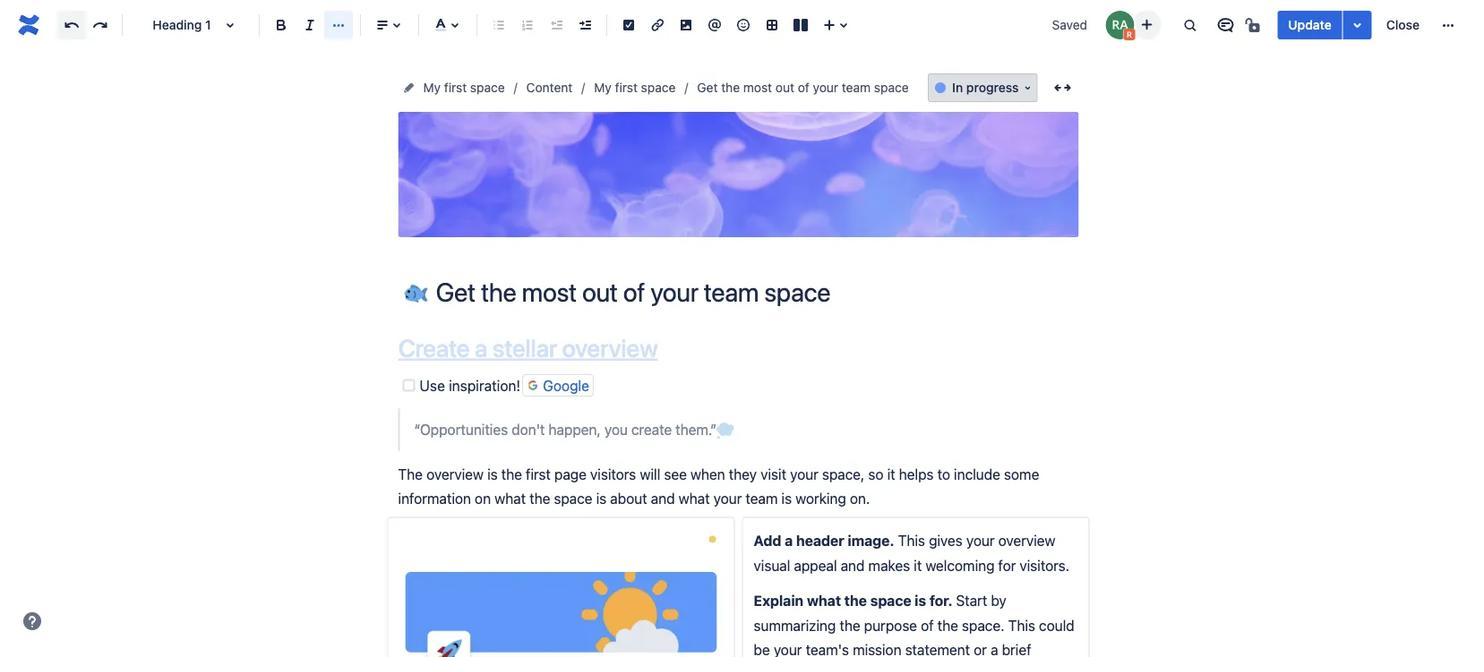 Task type: describe. For each thing, give the bounding box(es) containing it.
align left image
[[372, 14, 393, 36]]

update for update header image
[[679, 182, 720, 196]]

2 my first space link from the left
[[594, 77, 676, 99]]

your inside this gives your overview visual appeal and makes it welcoming for visitors.
[[967, 533, 995, 550]]

don't
[[512, 421, 545, 438]]

add
[[754, 533, 782, 550]]

"opportunities don't happen, you create them."
[[414, 421, 717, 438]]

first for 1st my first space link from left
[[444, 80, 467, 95]]

the right the on
[[530, 490, 550, 507]]

by
[[991, 593, 1007, 610]]

a for header
[[785, 533, 793, 550]]

will
[[640, 466, 660, 483]]

explain what the space is for.
[[754, 593, 956, 610]]

it inside this gives your overview visual appeal and makes it welcoming for visitors.
[[914, 557, 922, 574]]

2 horizontal spatial what
[[807, 593, 841, 610]]

is up the on
[[487, 466, 498, 483]]

visit
[[761, 466, 787, 483]]

and inside this gives your overview visual appeal and makes it welcoming for visitors.
[[841, 557, 865, 574]]

invite to edit image
[[1136, 14, 1158, 35]]

make page full-width image
[[1052, 77, 1074, 99]]

include
[[954, 466, 1001, 483]]

most
[[743, 80, 772, 95]]

your inside start by summarizing the purpose of the space. this could be your team's mission statement or a bri
[[774, 642, 802, 658]]

1 my from the left
[[423, 80, 441, 95]]

get the most out of your team space link
[[697, 77, 909, 99]]

1 my first space from the left
[[423, 80, 505, 95]]

statement
[[905, 642, 970, 658]]

the overview is the first page visitors will see when they visit your space, so it helps to include some information on what the space is about and what your team is working on.
[[398, 466, 1043, 507]]

outdent ⇧tab image
[[546, 14, 567, 36]]

happen,
[[549, 421, 601, 438]]

is left for.
[[915, 593, 926, 610]]

they
[[729, 466, 757, 483]]

help image
[[22, 611, 43, 633]]

information
[[398, 490, 471, 507]]

add image, video, or file image
[[676, 14, 697, 36]]

the down don't in the bottom left of the page
[[501, 466, 522, 483]]

start by summarizing the purpose of the space. this could be your team's mission statement or a bri
[[754, 593, 1078, 658]]

update header image
[[679, 182, 798, 196]]

mission
[[853, 642, 902, 658]]

of inside start by summarizing the purpose of the space. this could be your team's mission statement or a bri
[[921, 617, 934, 634]]

is down visit
[[782, 490, 792, 507]]

gives
[[929, 533, 963, 550]]

inspiration!
[[449, 377, 521, 394]]

you
[[605, 421, 628, 438]]

1 horizontal spatial what
[[679, 490, 710, 507]]

could
[[1039, 617, 1075, 634]]

so
[[869, 466, 884, 483]]

be
[[754, 642, 770, 658]]

a inside start by summarizing the purpose of the space. this could be your team's mission statement or a bri
[[991, 642, 998, 658]]

no restrictions image
[[1244, 14, 1265, 36]]

welcoming
[[926, 557, 995, 574]]

the down explain what the space is for.
[[840, 617, 861, 634]]

update for update
[[1289, 17, 1332, 32]]

helps
[[899, 466, 934, 483]]

Main content area, start typing to enter text. text field
[[387, 334, 1090, 658]]

italic ⌘i image
[[299, 14, 321, 36]]

the right get
[[721, 80, 740, 95]]

this inside start by summarizing the purpose of the space. this could be your team's mission statement or a bri
[[1008, 617, 1036, 634]]

image
[[765, 182, 798, 196]]

header inside dropdown button
[[723, 182, 761, 196]]

the down for.
[[938, 617, 959, 634]]

1 my first space link from the left
[[423, 77, 505, 99]]

a for stellar
[[475, 334, 488, 363]]

is down visitors
[[596, 490, 607, 507]]

action item image
[[618, 14, 640, 36]]

add a header image.
[[754, 533, 895, 550]]

first for second my first space link from left
[[615, 80, 638, 95]]

bullet list ⌘⇧8 image
[[488, 14, 510, 36]]

page
[[555, 466, 587, 483]]

or
[[974, 642, 987, 658]]

content
[[526, 80, 573, 95]]

link image
[[647, 14, 668, 36]]

overview inside the overview is the first page visitors will see when they visit your space, so it helps to include some information on what the space is about and what your team is working on.
[[427, 466, 484, 483]]

when
[[691, 466, 725, 483]]

heading 1
[[153, 17, 211, 32]]

overview for this gives your overview visual appeal and makes it welcoming for visitors.
[[999, 533, 1056, 550]]

for
[[998, 557, 1016, 574]]

visitors
[[590, 466, 636, 483]]

space,
[[822, 466, 865, 483]]

adjust update settings image
[[1347, 14, 1369, 36]]

this inside this gives your overview visual appeal and makes it welcoming for visitors.
[[898, 533, 925, 550]]

this gives your overview visual appeal and makes it welcoming for visitors.
[[754, 533, 1070, 574]]



Task type: vqa. For each thing, say whether or not it's contained in the screenshot.
off
no



Task type: locate. For each thing, give the bounding box(es) containing it.
on.
[[850, 490, 870, 507]]

about
[[610, 490, 647, 507]]

image.
[[848, 533, 895, 550]]

and inside the overview is the first page visitors will see when they visit your space, so it helps to include some information on what the space is about and what your team is working on.
[[651, 490, 675, 507]]

working
[[796, 490, 846, 507]]

2 vertical spatial a
[[991, 642, 998, 658]]

of right out
[[798, 80, 810, 95]]

it
[[887, 466, 896, 483], [914, 557, 922, 574]]

what down appeal
[[807, 593, 841, 610]]

of
[[798, 80, 810, 95], [921, 617, 934, 634]]

and down see
[[651, 490, 675, 507]]

for.
[[930, 593, 953, 610]]

your down summarizing
[[774, 642, 802, 658]]

header up appeal
[[796, 533, 845, 550]]

a up inspiration!
[[475, 334, 488, 363]]

get
[[697, 80, 718, 95]]

the
[[721, 80, 740, 95], [501, 466, 522, 483], [530, 490, 550, 507], [845, 593, 867, 610], [840, 617, 861, 634], [938, 617, 959, 634]]

update left adjust update settings image
[[1289, 17, 1332, 32]]

the
[[398, 466, 423, 483]]

1 horizontal spatial first
[[526, 466, 551, 483]]

what right the on
[[495, 490, 526, 507]]

of up statement
[[921, 617, 934, 634]]

2 vertical spatial overview
[[999, 533, 1056, 550]]

overview up visitors.
[[999, 533, 1056, 550]]

overview inside this gives your overview visual appeal and makes it welcoming for visitors.
[[999, 533, 1056, 550]]

1 vertical spatial of
[[921, 617, 934, 634]]

it right so
[[887, 466, 896, 483]]

your down the they
[[714, 490, 742, 507]]

overview for create a stellar overview
[[562, 334, 658, 363]]

it inside the overview is the first page visitors will see when they visit your space, so it helps to include some information on what the space is about and what your team is working on.
[[887, 466, 896, 483]]

heading 1 button
[[130, 5, 252, 45]]

first inside the overview is the first page visitors will see when they visit your space, so it helps to include some information on what the space is about and what your team is working on.
[[526, 466, 551, 483]]

1 horizontal spatial and
[[841, 557, 865, 574]]

this up makes
[[898, 533, 925, 550]]

1 vertical spatial overview
[[427, 466, 484, 483]]

:fish: image
[[404, 280, 428, 303], [404, 280, 428, 303]]

your up working
[[790, 466, 819, 483]]

them."
[[676, 421, 717, 438]]

1 horizontal spatial this
[[1008, 617, 1036, 634]]

layouts image
[[790, 14, 812, 36]]

explain
[[754, 593, 804, 610]]

on
[[475, 490, 491, 507]]

get the most out of your team space
[[697, 80, 909, 95]]

0 horizontal spatial of
[[798, 80, 810, 95]]

numbered list ⌘⇧7 image
[[517, 14, 538, 36]]

header inside 'main content area, start typing to enter text.' text box
[[796, 533, 845, 550]]

my first space right move this page image at the top left of page
[[423, 80, 505, 95]]

2 my from the left
[[594, 80, 612, 95]]

0 horizontal spatial what
[[495, 490, 526, 507]]

table image
[[762, 14, 783, 36]]

see
[[664, 466, 687, 483]]

out
[[776, 80, 795, 95]]

it right makes
[[914, 557, 922, 574]]

0 horizontal spatial my first space link
[[423, 77, 505, 99]]

space
[[470, 80, 505, 95], [641, 80, 676, 95], [874, 80, 909, 95], [554, 490, 593, 507], [870, 593, 912, 610]]

close button
[[1376, 11, 1431, 39]]

1 vertical spatial team
[[746, 490, 778, 507]]

more image
[[1438, 14, 1459, 36]]

1 horizontal spatial my first space link
[[594, 77, 676, 99]]

0 horizontal spatial my first space
[[423, 80, 505, 95]]

your up welcoming
[[967, 533, 995, 550]]

0 vertical spatial it
[[887, 466, 896, 483]]

1 vertical spatial this
[[1008, 617, 1036, 634]]

overview up information
[[427, 466, 484, 483]]

my right move this page image at the top left of page
[[423, 80, 441, 95]]

first right move this page image at the top left of page
[[444, 80, 467, 95]]

confluence image
[[14, 11, 43, 39], [14, 11, 43, 39]]

overview up the google
[[562, 334, 658, 363]]

is
[[487, 466, 498, 483], [596, 490, 607, 507], [782, 490, 792, 507], [915, 593, 926, 610]]

this
[[898, 533, 925, 550], [1008, 617, 1036, 634]]

0 horizontal spatial my
[[423, 80, 441, 95]]

start
[[956, 593, 988, 610]]

team inside the overview is the first page visitors will see when they visit your space, so it helps to include some information on what the space is about and what your team is working on.
[[746, 490, 778, 507]]

1 horizontal spatial a
[[785, 533, 793, 550]]

emoji image
[[733, 14, 754, 36]]

0 horizontal spatial this
[[898, 533, 925, 550]]

1 vertical spatial it
[[914, 557, 922, 574]]

"opportunities
[[414, 421, 508, 438]]

a right add
[[785, 533, 793, 550]]

0 vertical spatial this
[[898, 533, 925, 550]]

content link
[[526, 77, 573, 99]]

1
[[205, 17, 211, 32]]

space inside the overview is the first page visitors will see when they visit your space, so it helps to include some information on what the space is about and what your team is working on.
[[554, 490, 593, 507]]

0 horizontal spatial overview
[[427, 466, 484, 483]]

0 vertical spatial of
[[798, 80, 810, 95]]

0 vertical spatial overview
[[562, 334, 658, 363]]

indent tab image
[[574, 14, 596, 36]]

visual
[[754, 557, 791, 574]]

header left image
[[723, 182, 761, 196]]

0 horizontal spatial first
[[444, 80, 467, 95]]

0 horizontal spatial and
[[651, 490, 675, 507]]

1 horizontal spatial of
[[921, 617, 934, 634]]

0 horizontal spatial update
[[679, 182, 720, 196]]

some
[[1004, 466, 1040, 483]]

use
[[420, 377, 445, 394]]

header
[[723, 182, 761, 196], [796, 533, 845, 550]]

find and replace image
[[1179, 14, 1201, 36]]

close
[[1387, 17, 1420, 32]]

create
[[398, 334, 470, 363]]

2 my first space from the left
[[594, 80, 676, 95]]

:thought_balloon: image
[[717, 423, 735, 441], [717, 423, 735, 441]]

purpose
[[864, 617, 917, 634]]

what down when
[[679, 490, 710, 507]]

and down image.
[[841, 557, 865, 574]]

stellar
[[493, 334, 557, 363]]

and
[[651, 490, 675, 507], [841, 557, 865, 574]]

1 vertical spatial header
[[796, 533, 845, 550]]

your
[[813, 80, 839, 95], [790, 466, 819, 483], [714, 490, 742, 507], [967, 533, 995, 550], [774, 642, 802, 658]]

my first space
[[423, 80, 505, 95], [594, 80, 676, 95]]

0 horizontal spatial team
[[746, 490, 778, 507]]

what
[[495, 490, 526, 507], [679, 490, 710, 507], [807, 593, 841, 610]]

0 horizontal spatial a
[[475, 334, 488, 363]]

update
[[1289, 17, 1332, 32], [679, 182, 720, 196]]

0 vertical spatial header
[[723, 182, 761, 196]]

update button
[[1278, 11, 1343, 39]]

more formatting image
[[328, 14, 349, 36]]

google
[[543, 377, 590, 394]]

first left page
[[526, 466, 551, 483]]

redo ⌘⇧z image
[[90, 14, 111, 36]]

appeal
[[794, 557, 837, 574]]

1 vertical spatial a
[[785, 533, 793, 550]]

your right out
[[813, 80, 839, 95]]

first
[[444, 80, 467, 95], [615, 80, 638, 95], [526, 466, 551, 483]]

create a stellar overview
[[398, 334, 658, 363]]

team right out
[[842, 80, 871, 95]]

makes
[[869, 557, 910, 574]]

space.
[[962, 617, 1005, 634]]

mention image
[[704, 14, 726, 36]]

1 vertical spatial update
[[679, 182, 720, 196]]

undo ⌘z image
[[61, 14, 82, 36]]

visitors.
[[1020, 557, 1070, 574]]

first down action item "icon"
[[615, 80, 638, 95]]

1 horizontal spatial team
[[842, 80, 871, 95]]

0 vertical spatial and
[[651, 490, 675, 507]]

overview
[[562, 334, 658, 363], [427, 466, 484, 483], [999, 533, 1056, 550]]

saved
[[1052, 17, 1088, 32]]

a right or
[[991, 642, 998, 658]]

my first space link right move this page image at the top left of page
[[423, 77, 505, 99]]

0 vertical spatial update
[[1289, 17, 1332, 32]]

to
[[938, 466, 950, 483]]

google button
[[522, 374, 594, 397]]

team down visit
[[746, 490, 778, 507]]

0 vertical spatial a
[[475, 334, 488, 363]]

my first space link down action item "icon"
[[594, 77, 676, 99]]

team
[[842, 80, 871, 95], [746, 490, 778, 507]]

0 horizontal spatial it
[[887, 466, 896, 483]]

comment icon image
[[1215, 14, 1237, 36]]

1 horizontal spatial header
[[796, 533, 845, 550]]

Give this page a title text field
[[436, 278, 1079, 307]]

heading
[[153, 17, 202, 32]]

a
[[475, 334, 488, 363], [785, 533, 793, 550], [991, 642, 998, 658]]

this left could
[[1008, 617, 1036, 634]]

0 vertical spatial team
[[842, 80, 871, 95]]

the up purpose
[[845, 593, 867, 610]]

update header image button
[[674, 152, 804, 197]]

update inside dropdown button
[[679, 182, 720, 196]]

update inside button
[[1289, 17, 1332, 32]]

my first space down action item "icon"
[[594, 80, 676, 95]]

2 horizontal spatial overview
[[999, 533, 1056, 550]]

1 horizontal spatial update
[[1289, 17, 1332, 32]]

summarizing
[[754, 617, 836, 634]]

create
[[632, 421, 672, 438]]

1 vertical spatial and
[[841, 557, 865, 574]]

1 horizontal spatial my
[[594, 80, 612, 95]]

team's
[[806, 642, 849, 658]]

2 horizontal spatial first
[[615, 80, 638, 95]]

ruby anderson image
[[1106, 11, 1134, 39]]

1 horizontal spatial overview
[[562, 334, 658, 363]]

my first space link
[[423, 77, 505, 99], [594, 77, 676, 99]]

bold ⌘b image
[[271, 14, 292, 36]]

update left image
[[679, 182, 720, 196]]

1 horizontal spatial it
[[914, 557, 922, 574]]

1 horizontal spatial my first space
[[594, 80, 676, 95]]

2 horizontal spatial a
[[991, 642, 998, 658]]

0 horizontal spatial header
[[723, 182, 761, 196]]

move this page image
[[402, 81, 416, 95]]

my right content
[[594, 80, 612, 95]]

use inspiration!
[[420, 377, 521, 394]]

my
[[423, 80, 441, 95], [594, 80, 612, 95]]



